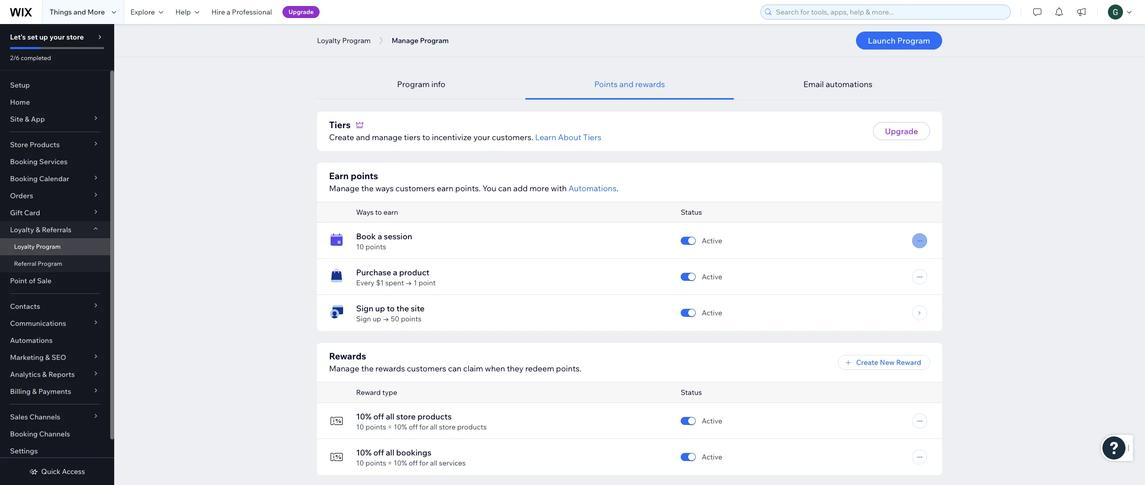 Task type: vqa. For each thing, say whether or not it's contained in the screenshot.
Wix associated with Wix Stores
no



Task type: locate. For each thing, give the bounding box(es) containing it.
0 vertical spatial =
[[388, 423, 392, 432]]

2 status from the top
[[681, 388, 702, 397]]

0 horizontal spatial →
[[383, 315, 389, 324]]

points. left you
[[455, 183, 481, 193]]

1 vertical spatial →
[[383, 315, 389, 324]]

0 vertical spatial for
[[419, 423, 429, 432]]

0 horizontal spatial tiers
[[329, 119, 351, 131]]

1 status from the top
[[681, 208, 702, 217]]

1 vertical spatial points.
[[556, 364, 582, 374]]

marketing & seo
[[10, 353, 66, 362]]

store inside sidebar element
[[66, 33, 84, 42]]

and left manage in the top left of the page
[[356, 132, 370, 142]]

points inside 10% off all store products 10 points  = 10% off for all store products
[[366, 423, 386, 432]]

0 horizontal spatial can
[[448, 364, 462, 374]]

automations right 'with'
[[569, 183, 617, 193]]

loyalty program inside sidebar element
[[14, 243, 61, 251]]

loyalty program link
[[0, 239, 110, 256]]

0 horizontal spatial store
[[66, 33, 84, 42]]

sales channels button
[[0, 409, 110, 426]]

earn down ways
[[384, 208, 398, 217]]

Search for tools, apps, help & more... field
[[773, 5, 1008, 19]]

2 for from the top
[[419, 459, 429, 468]]

& for site
[[25, 115, 29, 124]]

1 horizontal spatial upgrade button
[[873, 122, 931, 140]]

1 vertical spatial =
[[388, 459, 392, 468]]

0 vertical spatial 10
[[356, 243, 364, 252]]

off down bookings
[[409, 459, 418, 468]]

2 active from the top
[[702, 273, 723, 282]]

1 vertical spatial status
[[681, 388, 702, 397]]

earn
[[329, 170, 349, 182]]

0 vertical spatial create
[[329, 132, 354, 142]]

0 horizontal spatial points.
[[455, 183, 481, 193]]

1 vertical spatial tiers
[[583, 132, 602, 142]]

access
[[62, 468, 85, 477]]

booking up settings
[[10, 430, 38, 439]]

1 horizontal spatial points.
[[556, 364, 582, 374]]

points. inside the earn points manage the ways customers earn points. you can add more with automations .
[[455, 183, 481, 193]]

your inside sidebar element
[[50, 33, 65, 42]]

booking
[[10, 157, 38, 166], [10, 174, 38, 183], [10, 430, 38, 439]]

0 vertical spatial rewards
[[636, 79, 665, 89]]

10% down reward type
[[356, 412, 372, 422]]

1 vertical spatial reward
[[356, 388, 381, 397]]

point of sale
[[10, 277, 52, 286]]

0 vertical spatial earn
[[437, 183, 454, 193]]

0 vertical spatial reward
[[897, 358, 922, 367]]

billing
[[10, 387, 31, 396]]

a up 'spent'
[[393, 268, 398, 278]]

manage down "rewards"
[[329, 364, 360, 374]]

customers left claim
[[407, 364, 447, 374]]

manage left emails on the left top of page
[[341, 33, 368, 42]]

manage down earn
[[329, 183, 360, 193]]

0 vertical spatial the
[[361, 183, 374, 193]]

loyalty & referrals button
[[0, 222, 110, 239]]

customers
[[396, 183, 435, 193], [407, 364, 447, 374]]

1 vertical spatial reward type - fixed image
[[329, 450, 344, 465]]

off
[[374, 412, 384, 422], [409, 423, 418, 432], [374, 448, 384, 458], [409, 459, 418, 468]]

0 vertical spatial upgrade button
[[283, 6, 320, 18]]

to right tiers
[[423, 132, 430, 142]]

2 reward type - fixed image from the top
[[329, 450, 344, 465]]

email automations button
[[734, 69, 943, 100]]

the left ways
[[361, 183, 374, 193]]

up inside sidebar element
[[39, 33, 48, 42]]

1 vertical spatial and
[[620, 79, 634, 89]]

0 horizontal spatial and
[[74, 8, 86, 17]]

manage emails button
[[332, 30, 400, 45]]

the inside the earn points manage the ways customers earn points. you can add more with automations .
[[361, 183, 374, 193]]

2 horizontal spatial and
[[620, 79, 634, 89]]

all left services at the bottom of the page
[[430, 459, 438, 468]]

booking services link
[[0, 153, 110, 170]]

hire
[[212, 8, 225, 17]]

store down things and more
[[66, 33, 84, 42]]

1 horizontal spatial products
[[457, 423, 487, 432]]

0 vertical spatial up
[[39, 33, 48, 42]]

booking calendar button
[[0, 170, 110, 187]]

a right book
[[378, 232, 382, 242]]

points. right redeem
[[556, 364, 582, 374]]

booking calendar
[[10, 174, 69, 183]]

0 horizontal spatial create
[[329, 132, 354, 142]]

a inside book a session 10 points
[[378, 232, 382, 242]]

& for loyalty
[[36, 226, 40, 235]]

store
[[10, 140, 28, 149]]

loyalty & referrals
[[10, 226, 71, 235]]

a for session
[[378, 232, 382, 242]]

and right points
[[620, 79, 634, 89]]

1 horizontal spatial upgrade
[[885, 126, 919, 136]]

your right "set"
[[50, 33, 65, 42]]

tiers
[[329, 119, 351, 131], [583, 132, 602, 142]]

2 horizontal spatial store
[[439, 423, 456, 432]]

customers right ways
[[396, 183, 435, 193]]

all down type
[[386, 412, 395, 422]]

for down bookings
[[419, 459, 429, 468]]

a
[[227, 8, 231, 17], [378, 232, 382, 242], [393, 268, 398, 278]]

1 vertical spatial upgrade
[[885, 126, 919, 136]]

0 vertical spatial points.
[[455, 183, 481, 193]]

1 reward type - fixed image from the top
[[329, 414, 344, 429]]

& for marketing
[[45, 353, 50, 362]]

= inside the 10% off all bookings 10 points  = 10% off for all services
[[388, 459, 392, 468]]

program info
[[397, 79, 446, 89]]

0 vertical spatial your
[[50, 33, 65, 42]]

active for 10% off all bookings
[[702, 453, 723, 462]]

0 horizontal spatial earn
[[384, 208, 398, 217]]

program inside button
[[342, 36, 371, 45]]

.
[[617, 183, 619, 193]]

1 vertical spatial store
[[396, 412, 416, 422]]

loyalty for loyalty & referrals dropdown button
[[10, 226, 34, 235]]

4 active from the top
[[702, 417, 723, 426]]

booking down the 'store'
[[10, 157, 38, 166]]

setup
[[10, 81, 30, 90]]

1 vertical spatial customers
[[407, 364, 447, 374]]

reward type - fixed image for 10% off all bookings
[[329, 450, 344, 465]]

analytics
[[10, 370, 41, 379]]

point of sale link
[[0, 273, 110, 290]]

loyalty inside button
[[317, 36, 341, 45]]

a right hire
[[227, 8, 231, 17]]

3 active from the top
[[702, 309, 723, 318]]

channels inside popup button
[[29, 413, 60, 422]]

0 vertical spatial to
[[423, 132, 430, 142]]

products
[[418, 412, 452, 422], [457, 423, 487, 432]]

0 vertical spatial →
[[406, 279, 412, 288]]

create for create and manage tiers to incentivize your customers. learn about tiers
[[329, 132, 354, 142]]

0 vertical spatial sign
[[356, 304, 374, 314]]

0 vertical spatial and
[[74, 8, 86, 17]]

site & app
[[10, 115, 45, 124]]

point
[[10, 277, 27, 286]]

products up bookings
[[418, 412, 452, 422]]

1 for from the top
[[419, 423, 429, 432]]

2/6 completed
[[10, 54, 51, 62]]

help button
[[170, 0, 206, 24]]

and for manage
[[356, 132, 370, 142]]

& left reports
[[42, 370, 47, 379]]

create left "new"
[[856, 358, 879, 367]]

1 vertical spatial booking
[[10, 174, 38, 183]]

0 horizontal spatial to
[[375, 208, 382, 217]]

loyalty left manage emails
[[317, 36, 341, 45]]

1 vertical spatial sign
[[356, 315, 371, 324]]

up right "set"
[[39, 33, 48, 42]]

manage right emails on the left top of page
[[392, 36, 419, 45]]

store products
[[10, 140, 60, 149]]

your
[[50, 33, 65, 42], [474, 132, 490, 142]]

& left seo
[[45, 353, 50, 362]]

home
[[10, 98, 30, 107]]

loyalty up referral
[[14, 243, 35, 251]]

reward type - fixed image for 10% off all store products
[[329, 414, 344, 429]]

communications button
[[0, 315, 110, 332]]

for inside 10% off all store products 10 points  = 10% off for all store products
[[419, 423, 429, 432]]

3 booking from the top
[[10, 430, 38, 439]]

1 horizontal spatial a
[[378, 232, 382, 242]]

rewards up type
[[376, 364, 405, 374]]

off left bookings
[[374, 448, 384, 458]]

1 vertical spatial for
[[419, 459, 429, 468]]

→ left the 50
[[383, 315, 389, 324]]

0 vertical spatial loyalty program
[[317, 36, 371, 45]]

booking inside booking channels link
[[10, 430, 38, 439]]

for up bookings
[[419, 423, 429, 432]]

and for more
[[74, 8, 86, 17]]

to up the 50
[[387, 304, 395, 314]]

create for create new reward
[[856, 358, 879, 367]]

ways
[[376, 183, 394, 193]]

loyalty program for loyalty program button
[[317, 36, 371, 45]]

loyalty down gift card
[[10, 226, 34, 235]]

gift
[[10, 208, 23, 217]]

1 horizontal spatial reward
[[897, 358, 922, 367]]

2 vertical spatial a
[[393, 268, 398, 278]]

can left claim
[[448, 364, 462, 374]]

→ left 1 at the left
[[406, 279, 412, 288]]

earn left you
[[437, 183, 454, 193]]

let's set up your store
[[10, 33, 84, 42]]

channels up booking channels
[[29, 413, 60, 422]]

50
[[391, 315, 400, 324]]

1 vertical spatial loyalty
[[10, 226, 34, 235]]

launch
[[868, 36, 896, 46]]

2 booking from the top
[[10, 174, 38, 183]]

0 vertical spatial upgrade
[[289, 8, 314, 16]]

booking channels
[[10, 430, 70, 439]]

0 vertical spatial status
[[681, 208, 702, 217]]

1 = from the top
[[388, 423, 392, 432]]

create and manage tiers to incentivize your customers. learn about tiers
[[329, 132, 602, 142]]

the inside the "sign up to the site sign up → 50 points"
[[397, 304, 409, 314]]

0 vertical spatial booking
[[10, 157, 38, 166]]

1 vertical spatial can
[[448, 364, 462, 374]]

rewards right points
[[636, 79, 665, 89]]

0 vertical spatial automations
[[569, 183, 617, 193]]

upgrade for bottommost upgrade button
[[885, 126, 919, 136]]

& inside dropdown button
[[36, 226, 40, 235]]

3 10 from the top
[[356, 459, 364, 468]]

1 vertical spatial up
[[375, 304, 385, 314]]

sign
[[356, 304, 374, 314], [356, 315, 371, 324]]

and inside button
[[620, 79, 634, 89]]

the down "rewards"
[[361, 364, 374, 374]]

a for product
[[393, 268, 398, 278]]

type
[[382, 388, 397, 397]]

store up services at the bottom of the page
[[439, 423, 456, 432]]

channels for sales channels
[[29, 413, 60, 422]]

up left the 50
[[373, 315, 381, 324]]

0 horizontal spatial upgrade button
[[283, 6, 320, 18]]

reward right "new"
[[897, 358, 922, 367]]

hire a professional
[[212, 8, 272, 17]]

completed
[[21, 54, 51, 62]]

loyalty program inside button
[[317, 36, 371, 45]]

1 vertical spatial earn
[[384, 208, 398, 217]]

5 active from the top
[[702, 453, 723, 462]]

1 vertical spatial upgrade button
[[873, 122, 931, 140]]

incentivize
[[432, 132, 472, 142]]

setup link
[[0, 77, 110, 94]]

sale
[[37, 277, 52, 286]]

1 vertical spatial your
[[474, 132, 490, 142]]

0 horizontal spatial loyalty program
[[14, 243, 61, 251]]

& down card
[[36, 226, 40, 235]]

0 horizontal spatial rewards
[[376, 364, 405, 374]]

1 vertical spatial 10
[[356, 423, 364, 432]]

a for professional
[[227, 8, 231, 17]]

active for purchase a product
[[702, 273, 723, 282]]

customers inside rewards manage the rewards customers can claim when they redeem points.
[[407, 364, 447, 374]]

1 active from the top
[[702, 237, 723, 246]]

0 horizontal spatial a
[[227, 8, 231, 17]]

1 horizontal spatial to
[[387, 304, 395, 314]]

points.
[[455, 183, 481, 193], [556, 364, 582, 374]]

10 inside book a session 10 points
[[356, 243, 364, 252]]

2 vertical spatial loyalty
[[14, 243, 35, 251]]

channels down sales channels popup button
[[39, 430, 70, 439]]

a inside purchase a product every $1 spent → 1 point
[[393, 268, 398, 278]]

up down $1
[[375, 304, 385, 314]]

learn
[[535, 132, 557, 142]]

=
[[388, 423, 392, 432], [388, 459, 392, 468]]

0 vertical spatial loyalty
[[317, 36, 341, 45]]

store down type
[[396, 412, 416, 422]]

2 vertical spatial the
[[361, 364, 374, 374]]

= inside 10% off all store products 10 points  = 10% off for all store products
[[388, 423, 392, 432]]

wix members area app icon image
[[329, 305, 344, 320]]

site
[[10, 115, 23, 124]]

0 horizontal spatial your
[[50, 33, 65, 42]]

0 vertical spatial store
[[66, 33, 84, 42]]

& right site
[[25, 115, 29, 124]]

reward inside button
[[897, 358, 922, 367]]

1 vertical spatial automations
[[10, 336, 53, 345]]

program for referral program link
[[38, 260, 62, 268]]

they
[[507, 364, 524, 374]]

1 vertical spatial to
[[375, 208, 382, 217]]

loyalty inside dropdown button
[[10, 226, 34, 235]]

the up the 50
[[397, 304, 409, 314]]

booking inside booking calendar dropdown button
[[10, 174, 38, 183]]

2 vertical spatial and
[[356, 132, 370, 142]]

sign right wix members area app icon
[[356, 315, 371, 324]]

1 10 from the top
[[356, 243, 364, 252]]

1 vertical spatial loyalty program
[[14, 243, 61, 251]]

points and rewards button
[[526, 69, 734, 100]]

2 = from the top
[[388, 459, 392, 468]]

a inside hire a professional link
[[227, 8, 231, 17]]

create up earn
[[329, 132, 354, 142]]

wix stores app icon image
[[329, 269, 344, 284]]

10% off all store products 10 points  = 10% off for all store products
[[356, 412, 487, 432]]

and left 'more'
[[74, 8, 86, 17]]

1 horizontal spatial create
[[856, 358, 879, 367]]

1 vertical spatial channels
[[39, 430, 70, 439]]

learn about tiers button
[[535, 131, 602, 143]]

create inside button
[[856, 358, 879, 367]]

points inside the "sign up to the site sign up → 50 points"
[[401, 315, 422, 324]]

1 horizontal spatial →
[[406, 279, 412, 288]]

1 horizontal spatial loyalty program
[[317, 36, 371, 45]]

0 horizontal spatial upgrade
[[289, 8, 314, 16]]

professional
[[232, 8, 272, 17]]

1 vertical spatial a
[[378, 232, 382, 242]]

points
[[595, 79, 618, 89]]

10% down bookings
[[394, 459, 407, 468]]

launch program
[[868, 36, 931, 46]]

to right ways
[[375, 208, 382, 217]]

sign down every
[[356, 304, 374, 314]]

earn inside the earn points manage the ways customers earn points. you can add more with automations .
[[437, 183, 454, 193]]

1 vertical spatial create
[[856, 358, 879, 367]]

0 vertical spatial a
[[227, 8, 231, 17]]

session
[[384, 232, 412, 242]]

reward left type
[[356, 388, 381, 397]]

0 vertical spatial channels
[[29, 413, 60, 422]]

wix bookings app icon image
[[329, 233, 344, 248]]

manage inside manage program button
[[392, 36, 419, 45]]

up
[[39, 33, 48, 42], [375, 304, 385, 314], [373, 315, 381, 324]]

2 horizontal spatial to
[[423, 132, 430, 142]]

email
[[804, 79, 824, 89]]

2 10 from the top
[[356, 423, 364, 432]]

automations up marketing
[[10, 336, 53, 345]]

book a session 10 points
[[356, 232, 412, 252]]

program inside 'button'
[[898, 36, 931, 46]]

can right you
[[498, 183, 512, 193]]

2 horizontal spatial a
[[393, 268, 398, 278]]

& right billing at the bottom of page
[[32, 387, 37, 396]]

&
[[25, 115, 29, 124], [36, 226, 40, 235], [45, 353, 50, 362], [42, 370, 47, 379], [32, 387, 37, 396]]

1 horizontal spatial earn
[[437, 183, 454, 193]]

book
[[356, 232, 376, 242]]

rewards inside rewards manage the rewards customers can claim when they redeem points.
[[376, 364, 405, 374]]

your right incentivize
[[474, 132, 490, 142]]

0 vertical spatial can
[[498, 183, 512, 193]]

quick
[[41, 468, 60, 477]]

products up services at the bottom of the page
[[457, 423, 487, 432]]

0 horizontal spatial automations
[[10, 336, 53, 345]]

and
[[74, 8, 86, 17], [620, 79, 634, 89], [356, 132, 370, 142]]

1 sign from the top
[[356, 304, 374, 314]]

2 vertical spatial booking
[[10, 430, 38, 439]]

manage inside 'manage emails' button
[[341, 33, 368, 42]]

about
[[558, 132, 582, 142]]

0 vertical spatial tiers
[[329, 119, 351, 131]]

1 horizontal spatial rewards
[[636, 79, 665, 89]]

booking up orders
[[10, 174, 38, 183]]

points inside the 10% off all bookings 10 points  = 10% off for all services
[[366, 459, 386, 468]]

0 horizontal spatial products
[[418, 412, 452, 422]]

1 booking from the top
[[10, 157, 38, 166]]

tab list
[[317, 69, 943, 100]]

1 horizontal spatial tiers
[[583, 132, 602, 142]]

1 horizontal spatial can
[[498, 183, 512, 193]]

reward type - fixed image
[[329, 414, 344, 429], [329, 450, 344, 465]]

active for book a session
[[702, 237, 723, 246]]

1 vertical spatial rewards
[[376, 364, 405, 374]]



Task type: describe. For each thing, give the bounding box(es) containing it.
booking services
[[10, 157, 68, 166]]

customers.
[[492, 132, 534, 142]]

automations
[[826, 79, 873, 89]]

customers inside the earn points manage the ways customers earn points. you can add more with automations .
[[396, 183, 435, 193]]

of
[[29, 277, 36, 286]]

manage emails
[[341, 33, 391, 42]]

emails
[[370, 33, 391, 42]]

point
[[419, 279, 436, 288]]

10% off all bookings 10 points  = 10% off for all services
[[356, 448, 466, 468]]

seo
[[51, 353, 66, 362]]

points inside the earn points manage the ways customers earn points. you can add more with automations .
[[351, 170, 378, 182]]

0 horizontal spatial reward
[[356, 388, 381, 397]]

points inside book a session 10 points
[[366, 243, 386, 252]]

automations link
[[0, 332, 110, 349]]

contacts button
[[0, 298, 110, 315]]

products
[[30, 140, 60, 149]]

marketing & seo button
[[0, 349, 110, 366]]

reward type
[[356, 388, 397, 397]]

1 horizontal spatial store
[[396, 412, 416, 422]]

loyalty for loyalty program link
[[14, 243, 35, 251]]

billing & payments
[[10, 387, 71, 396]]

calendar
[[39, 174, 69, 183]]

purchase
[[356, 268, 391, 278]]

manage
[[372, 132, 402, 142]]

can inside the earn points manage the ways customers earn points. you can add more with automations .
[[498, 183, 512, 193]]

and for rewards
[[620, 79, 634, 89]]

card
[[24, 208, 40, 217]]

1 vertical spatial products
[[457, 423, 487, 432]]

manage program button
[[387, 33, 454, 48]]

automations inside the automations link
[[10, 336, 53, 345]]

add
[[514, 183, 528, 193]]

automations button
[[569, 182, 617, 194]]

orders
[[10, 191, 33, 200]]

loyalty program button
[[312, 33, 376, 48]]

booking for booking calendar
[[10, 174, 38, 183]]

to inside the "sign up to the site sign up → 50 points"
[[387, 304, 395, 314]]

product
[[399, 268, 430, 278]]

rewards inside button
[[636, 79, 665, 89]]

status for book a session
[[681, 208, 702, 217]]

gift card
[[10, 208, 40, 217]]

$1
[[376, 279, 384, 288]]

things and more
[[50, 8, 105, 17]]

all up bookings
[[430, 423, 438, 432]]

explore
[[130, 8, 155, 17]]

site
[[411, 304, 425, 314]]

ways
[[356, 208, 374, 217]]

all left bookings
[[386, 448, 395, 458]]

hire a professional link
[[206, 0, 278, 24]]

bookings
[[396, 448, 432, 458]]

email automations
[[804, 79, 873, 89]]

1 horizontal spatial your
[[474, 132, 490, 142]]

more
[[88, 8, 105, 17]]

let's
[[10, 33, 26, 42]]

spent
[[385, 279, 404, 288]]

10 inside the 10% off all bookings 10 points  = 10% off for all services
[[356, 459, 364, 468]]

program info button
[[317, 69, 526, 100]]

2 vertical spatial store
[[439, 423, 456, 432]]

settings
[[10, 447, 38, 456]]

loyalty program for loyalty program link
[[14, 243, 61, 251]]

things
[[50, 8, 72, 17]]

→ inside purchase a product every $1 spent → 1 point
[[406, 279, 412, 288]]

10% left bookings
[[356, 448, 372, 458]]

communications
[[10, 319, 66, 328]]

the for up
[[397, 304, 409, 314]]

when
[[485, 364, 505, 374]]

with
[[551, 183, 567, 193]]

manage inside rewards manage the rewards customers can claim when they redeem points.
[[329, 364, 360, 374]]

can inside rewards manage the rewards customers can claim when they redeem points.
[[448, 364, 462, 374]]

off down reward type
[[374, 412, 384, 422]]

program for loyalty program link
[[36, 243, 61, 251]]

2 sign from the top
[[356, 315, 371, 324]]

loyalty for loyalty program button
[[317, 36, 341, 45]]

2/6
[[10, 54, 19, 62]]

tab list containing program info
[[317, 69, 943, 100]]

& for analytics
[[42, 370, 47, 379]]

info
[[432, 79, 446, 89]]

0 vertical spatial products
[[418, 412, 452, 422]]

rewards manage the rewards customers can claim when they redeem points.
[[329, 351, 582, 374]]

automations inside the earn points manage the ways customers earn points. you can add more with automations .
[[569, 183, 617, 193]]

app
[[31, 115, 45, 124]]

orders button
[[0, 187, 110, 204]]

& for billing
[[32, 387, 37, 396]]

manage inside the earn points manage the ways customers earn points. you can add more with automations .
[[329, 183, 360, 193]]

status for 10% off all store products
[[681, 388, 702, 397]]

10% up bookings
[[394, 423, 407, 432]]

off up bookings
[[409, 423, 418, 432]]

booking for booking services
[[10, 157, 38, 166]]

set
[[27, 33, 38, 42]]

booking for booking channels
[[10, 430, 38, 439]]

new
[[880, 358, 895, 367]]

the inside rewards manage the rewards customers can claim when they redeem points.
[[361, 364, 374, 374]]

program for loyalty program button
[[342, 36, 371, 45]]

launch program button
[[856, 32, 943, 50]]

the for points
[[361, 183, 374, 193]]

referral program
[[14, 260, 62, 268]]

program for manage program button
[[420, 36, 449, 45]]

program for launch program 'button'
[[898, 36, 931, 46]]

points and rewards
[[595, 79, 665, 89]]

marketing
[[10, 353, 44, 362]]

→ inside the "sign up to the site sign up → 50 points"
[[383, 315, 389, 324]]

channels for booking channels
[[39, 430, 70, 439]]

services
[[39, 157, 68, 166]]

ways to earn
[[356, 208, 398, 217]]

active for sign up to the site
[[702, 309, 723, 318]]

reports
[[48, 370, 75, 379]]

active for 10% off all store products
[[702, 417, 723, 426]]

billing & payments button
[[0, 383, 110, 400]]

points. inside rewards manage the rewards customers can claim when they redeem points.
[[556, 364, 582, 374]]

quick access
[[41, 468, 85, 477]]

for inside the 10% off all bookings 10 points  = 10% off for all services
[[419, 459, 429, 468]]

sales
[[10, 413, 28, 422]]

earn points manage the ways customers earn points. you can add more with automations .
[[329, 170, 619, 193]]

more
[[530, 183, 549, 193]]

1
[[414, 279, 417, 288]]

10 inside 10% off all store products 10 points  = 10% off for all store products
[[356, 423, 364, 432]]

settings link
[[0, 443, 110, 460]]

purchase a product every $1 spent → 1 point
[[356, 268, 436, 288]]

create new reward
[[856, 358, 922, 367]]

claim
[[463, 364, 483, 374]]

gift card button
[[0, 204, 110, 222]]

sidebar element
[[0, 24, 114, 486]]

upgrade for the topmost upgrade button
[[289, 8, 314, 16]]

home link
[[0, 94, 110, 111]]

store products button
[[0, 136, 110, 153]]

2 vertical spatial up
[[373, 315, 381, 324]]



